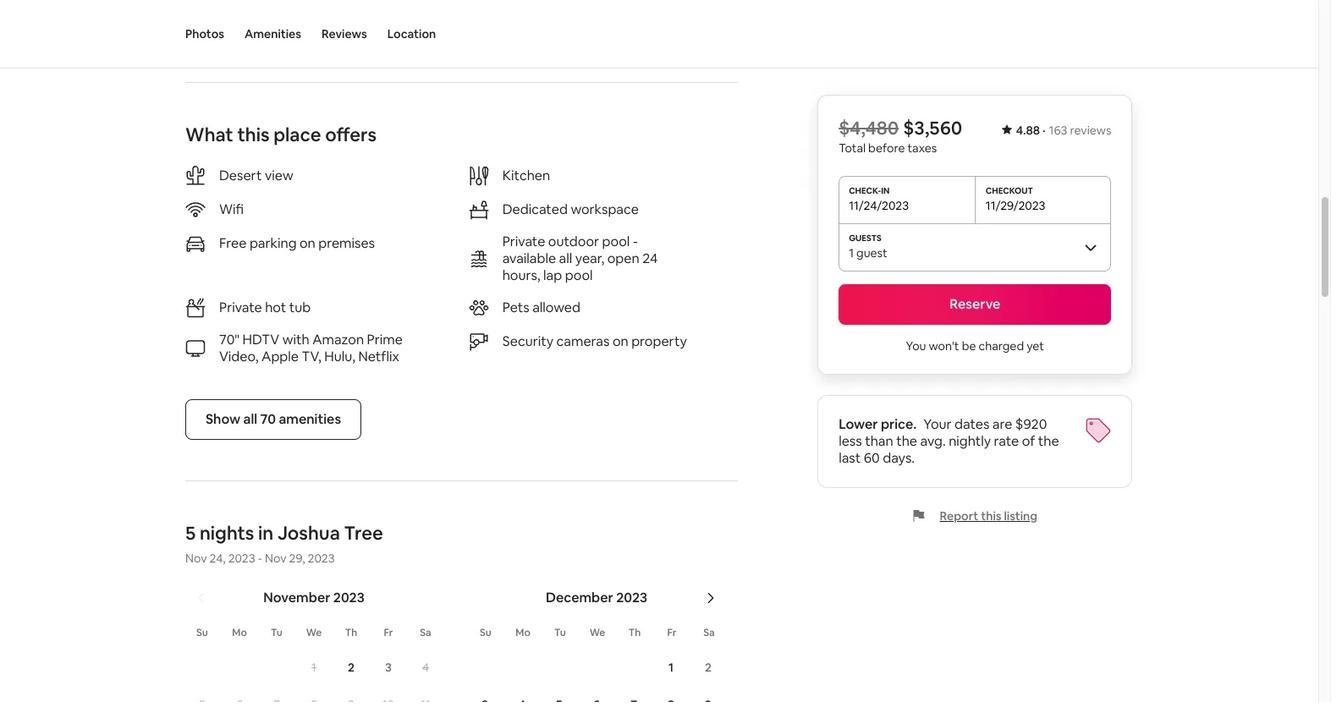 Task type: describe. For each thing, give the bounding box(es) containing it.
reviews button
[[322, 0, 367, 68]]

2023 right 'december'
[[616, 589, 647, 607]]

prime
[[367, 331, 403, 349]]

what this place offers
[[185, 123, 377, 147]]

2 su from the left
[[480, 627, 492, 640]]

desert
[[219, 167, 262, 185]]

private for private outdoor pool - available all year, open 24 hours, lap pool
[[502, 233, 545, 251]]

price.
[[880, 416, 916, 433]]

show
[[206, 411, 241, 429]]

5
[[185, 522, 196, 545]]

2023 right 29,
[[308, 551, 335, 567]]

offers
[[325, 123, 377, 147]]

november
[[263, 589, 330, 607]]

4.88 · 163 reviews
[[1016, 123, 1111, 138]]

163
[[1049, 123, 1067, 138]]

your
[[923, 416, 951, 433]]

amenities
[[279, 411, 341, 429]]

december 2023
[[546, 589, 647, 607]]

days.
[[882, 449, 914, 467]]

29,
[[289, 551, 305, 567]]

1 button for november 2023
[[295, 650, 333, 686]]

photos button
[[185, 0, 224, 68]]

4 button
[[407, 650, 444, 686]]

hulu,
[[324, 348, 355, 366]]

2 tu from the left
[[554, 627, 566, 640]]

location
[[387, 26, 436, 41]]

pets
[[502, 299, 529, 317]]

2 sa from the left
[[703, 627, 715, 640]]

2 nov from the left
[[265, 551, 286, 567]]

of
[[1022, 432, 1035, 450]]

dates
[[954, 416, 989, 433]]

tub
[[289, 299, 311, 317]]

2 the from the left
[[1038, 432, 1059, 450]]

premises
[[318, 235, 375, 253]]

dedicated workspace
[[502, 201, 639, 219]]

amenities button
[[245, 0, 301, 68]]

1 sa from the left
[[420, 627, 431, 640]]

workspace
[[571, 201, 639, 219]]

charged
[[978, 338, 1024, 354]]

2023 right november on the bottom of page
[[333, 589, 365, 607]]

free
[[219, 235, 247, 253]]

1 nov from the left
[[185, 551, 207, 567]]

bed
[[218, 27, 240, 42]]

11/29/2023
[[985, 198, 1045, 213]]

1 king bed
[[185, 27, 240, 42]]

in
[[258, 522, 274, 545]]

outdoor
[[548, 233, 599, 251]]

last
[[838, 449, 860, 467]]

won't
[[928, 338, 959, 354]]

2 th from the left
[[629, 627, 641, 640]]

place
[[273, 123, 321, 147]]

november 2023
[[263, 589, 365, 607]]

$4,480 $3,560 total before taxes
[[838, 116, 962, 156]]

rate
[[994, 432, 1019, 450]]

amazon
[[312, 331, 364, 349]]

are
[[992, 416, 1012, 433]]

private for private hot tub
[[219, 299, 262, 317]]

1 inside popup button
[[848, 245, 853, 261]]

netflix
[[358, 348, 399, 366]]

2 button for december 2023
[[690, 650, 727, 686]]

tree
[[344, 522, 383, 545]]

$4,480
[[838, 116, 899, 140]]

show all 70 amenities
[[206, 411, 341, 429]]

3 button
[[370, 650, 407, 686]]

1 guest button
[[838, 223, 1111, 271]]

lower
[[838, 416, 878, 433]]

all inside button
[[243, 411, 257, 429]]

1 mo from the left
[[232, 627, 247, 640]]

allowed
[[532, 299, 581, 317]]

70
[[260, 411, 276, 429]]

70"
[[219, 331, 240, 349]]

before
[[868, 140, 905, 156]]

report this listing
[[939, 509, 1037, 524]]

less
[[838, 432, 862, 450]]

all inside private outdoor pool - available all year, open 24 hours, lap pool
[[559, 250, 572, 268]]

yet
[[1026, 338, 1044, 354]]

total
[[838, 140, 865, 156]]

location button
[[387, 0, 436, 68]]

5 nights in joshua tree nov 24, 2023 - nov 29, 2023
[[185, 522, 383, 567]]

- inside 5 nights in joshua tree nov 24, 2023 - nov 29, 2023
[[258, 551, 262, 567]]

king
[[193, 27, 216, 42]]

lap
[[543, 267, 562, 285]]

on for parking
[[300, 235, 315, 253]]

2 mo from the left
[[516, 627, 530, 640]]

listing
[[1004, 509, 1037, 524]]

kitchen
[[502, 167, 550, 185]]

nightly
[[948, 432, 991, 450]]

4
[[422, 660, 429, 676]]

available
[[502, 250, 556, 268]]

cameras
[[556, 333, 610, 351]]

11/24/2023
[[848, 198, 909, 213]]

amenities
[[245, 26, 301, 41]]



Task type: vqa. For each thing, say whether or not it's contained in the screenshot.
the topmost the (0)
no



Task type: locate. For each thing, give the bounding box(es) containing it.
0 horizontal spatial pool
[[565, 267, 593, 285]]

0 horizontal spatial 2
[[348, 660, 355, 676]]

0 horizontal spatial nov
[[185, 551, 207, 567]]

0 vertical spatial pool
[[602, 233, 630, 251]]

photos
[[185, 26, 224, 41]]

be
[[961, 338, 976, 354]]

property
[[631, 333, 687, 351]]

the right the of
[[1038, 432, 1059, 450]]

0 horizontal spatial sa
[[420, 627, 431, 640]]

private inside private outdoor pool - available all year, open 24 hours, lap pool
[[502, 233, 545, 251]]

0 horizontal spatial 2 button
[[333, 650, 370, 686]]

2 2 button from the left
[[690, 650, 727, 686]]

nights
[[200, 522, 254, 545]]

this up desert view
[[237, 123, 270, 147]]

view
[[265, 167, 293, 185]]

1 1 button from the left
[[295, 650, 333, 686]]

60
[[863, 449, 879, 467]]

2 for december 2023
[[705, 660, 712, 676]]

1 horizontal spatial sa
[[703, 627, 715, 640]]

hours,
[[502, 267, 540, 285]]

parking
[[250, 235, 297, 253]]

$3,560
[[903, 116, 962, 140]]

1 tu from the left
[[271, 627, 283, 640]]

report this listing button
[[912, 509, 1037, 524]]

on right cameras
[[613, 333, 628, 351]]

this for what
[[237, 123, 270, 147]]

0 horizontal spatial all
[[243, 411, 257, 429]]

0 horizontal spatial on
[[300, 235, 315, 253]]

1 th from the left
[[345, 627, 357, 640]]

- inside private outdoor pool - available all year, open 24 hours, lap pool
[[633, 233, 638, 251]]

all
[[559, 250, 572, 268], [243, 411, 257, 429]]

1 horizontal spatial th
[[629, 627, 641, 640]]

than
[[865, 432, 893, 450]]

1 we from the left
[[306, 627, 322, 640]]

- down the "in"
[[258, 551, 262, 567]]

- left "24"
[[633, 233, 638, 251]]

1 2 from the left
[[348, 660, 355, 676]]

pool
[[602, 233, 630, 251], [565, 267, 593, 285]]

su
[[196, 627, 208, 640], [480, 627, 492, 640]]

all left year,
[[559, 250, 572, 268]]

this left listing
[[981, 509, 1001, 524]]

private hot tub
[[219, 299, 311, 317]]

calendar application
[[165, 572, 1307, 702]]

nov
[[185, 551, 207, 567], [265, 551, 286, 567]]

1 horizontal spatial this
[[981, 509, 1001, 524]]

tu down november on the bottom of page
[[271, 627, 283, 640]]

0 horizontal spatial the
[[896, 432, 917, 450]]

avg.
[[920, 432, 945, 450]]

1 horizontal spatial all
[[559, 250, 572, 268]]

2 fr from the left
[[667, 627, 677, 640]]

·
[[1042, 123, 1045, 138]]

free parking on premises
[[219, 235, 375, 253]]

hdtv
[[243, 331, 279, 349]]

1 vertical spatial all
[[243, 411, 257, 429]]

reserve
[[949, 295, 1000, 313]]

nov left 29,
[[265, 551, 286, 567]]

1 horizontal spatial private
[[502, 233, 545, 251]]

1 the from the left
[[896, 432, 917, 450]]

we down "december 2023"
[[590, 627, 605, 640]]

2023 right 24,
[[228, 551, 255, 567]]

1 horizontal spatial fr
[[667, 627, 677, 640]]

security cameras on property
[[502, 333, 687, 351]]

0 vertical spatial on
[[300, 235, 315, 253]]

pool right lap
[[565, 267, 593, 285]]

the left avg.
[[896, 432, 917, 450]]

1 king bed button
[[185, 0, 455, 42]]

tv,
[[302, 348, 321, 366]]

show all 70 amenities button
[[185, 400, 361, 440]]

1 horizontal spatial the
[[1038, 432, 1059, 450]]

nov left 24,
[[185, 551, 207, 567]]

0 horizontal spatial private
[[219, 299, 262, 317]]

1 fr from the left
[[384, 627, 393, 640]]

2
[[348, 660, 355, 676], [705, 660, 712, 676]]

lower price.
[[838, 416, 916, 433]]

1 vertical spatial -
[[258, 551, 262, 567]]

1 horizontal spatial we
[[590, 627, 605, 640]]

1 vertical spatial private
[[219, 299, 262, 317]]

guest
[[856, 245, 887, 261]]

on right parking
[[300, 235, 315, 253]]

0 horizontal spatial this
[[237, 123, 270, 147]]

taxes
[[907, 140, 937, 156]]

with
[[282, 331, 309, 349]]

on
[[300, 235, 315, 253], [613, 333, 628, 351]]

th down november 2023
[[345, 627, 357, 640]]

mo
[[232, 627, 247, 640], [516, 627, 530, 640]]

private outdoor pool - available all year, open 24 hours, lap pool
[[502, 233, 658, 285]]

on for cameras
[[613, 333, 628, 351]]

private
[[502, 233, 545, 251], [219, 299, 262, 317]]

0 horizontal spatial we
[[306, 627, 322, 640]]

1 inside button
[[185, 27, 190, 42]]

your dates are $920 less than the avg. nightly rate of the last 60 days.
[[838, 416, 1059, 467]]

0 horizontal spatial tu
[[271, 627, 283, 640]]

video,
[[219, 348, 259, 366]]

what
[[185, 123, 233, 147]]

joshua
[[278, 522, 340, 545]]

apple
[[262, 348, 299, 366]]

0 horizontal spatial mo
[[232, 627, 247, 640]]

2 2 from the left
[[705, 660, 712, 676]]

this for report
[[981, 509, 1001, 524]]

1 vertical spatial on
[[613, 333, 628, 351]]

private up 70"
[[219, 299, 262, 317]]

we
[[306, 627, 322, 640], [590, 627, 605, 640]]

2 we from the left
[[590, 627, 605, 640]]

1 horizontal spatial tu
[[554, 627, 566, 640]]

december
[[546, 589, 613, 607]]

tu down 'december'
[[554, 627, 566, 640]]

1
[[185, 27, 190, 42], [848, 245, 853, 261], [311, 660, 316, 676], [669, 660, 674, 676]]

2 button for november 2023
[[333, 650, 370, 686]]

1 horizontal spatial on
[[613, 333, 628, 351]]

th
[[345, 627, 357, 640], [629, 627, 641, 640]]

0 horizontal spatial fr
[[384, 627, 393, 640]]

pool down the workspace
[[602, 233, 630, 251]]

1 horizontal spatial 2
[[705, 660, 712, 676]]

0 horizontal spatial -
[[258, 551, 262, 567]]

1 horizontal spatial pool
[[602, 233, 630, 251]]

you
[[906, 338, 926, 354]]

24,
[[209, 551, 226, 567]]

hot
[[265, 299, 286, 317]]

3
[[385, 660, 392, 676]]

fr
[[384, 627, 393, 640], [667, 627, 677, 640]]

year,
[[575, 250, 604, 268]]

you won't be charged yet
[[906, 338, 1044, 354]]

0 vertical spatial all
[[559, 250, 572, 268]]

1 horizontal spatial -
[[633, 233, 638, 251]]

1 vertical spatial this
[[981, 509, 1001, 524]]

0 vertical spatial this
[[237, 123, 270, 147]]

th down "december 2023"
[[629, 627, 641, 640]]

reviews
[[322, 26, 367, 41]]

1 horizontal spatial nov
[[265, 551, 286, 567]]

desert view
[[219, 167, 293, 185]]

we down november 2023
[[306, 627, 322, 640]]

2 1 button from the left
[[652, 650, 690, 686]]

2 for november 2023
[[348, 660, 355, 676]]

1 su from the left
[[196, 627, 208, 640]]

1 guest
[[848, 245, 887, 261]]

0 horizontal spatial 1 button
[[295, 650, 333, 686]]

all left 70
[[243, 411, 257, 429]]

1 2 button from the left
[[333, 650, 370, 686]]

0 horizontal spatial su
[[196, 627, 208, 640]]

the
[[896, 432, 917, 450], [1038, 432, 1059, 450]]

this
[[237, 123, 270, 147], [981, 509, 1001, 524]]

0 horizontal spatial th
[[345, 627, 357, 640]]

pets allowed
[[502, 299, 581, 317]]

1 horizontal spatial su
[[480, 627, 492, 640]]

security
[[502, 333, 554, 351]]

1 horizontal spatial 1 button
[[652, 650, 690, 686]]

70" hdtv with amazon prime video, apple tv, hulu, netflix
[[219, 331, 403, 366]]

24
[[642, 250, 658, 268]]

1 horizontal spatial mo
[[516, 627, 530, 640]]

report
[[939, 509, 978, 524]]

reserve button
[[838, 284, 1111, 325]]

reviews
[[1070, 123, 1111, 138]]

0 vertical spatial -
[[633, 233, 638, 251]]

0 vertical spatial private
[[502, 233, 545, 251]]

1 horizontal spatial 2 button
[[690, 650, 727, 686]]

private up "hours,"
[[502, 233, 545, 251]]

1 button for december 2023
[[652, 650, 690, 686]]

1 vertical spatial pool
[[565, 267, 593, 285]]

2 button
[[333, 650, 370, 686], [690, 650, 727, 686]]



